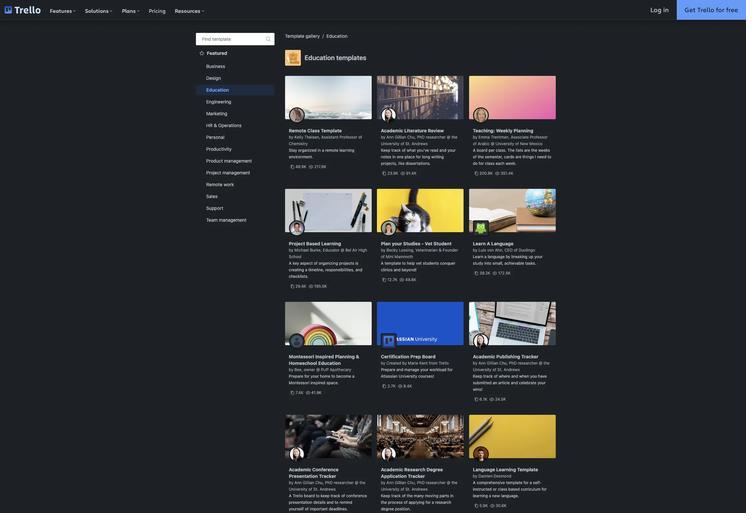 Task type: locate. For each thing, give the bounding box(es) containing it.
education down gallery
[[305, 54, 335, 61]]

1 vertical spatial board
[[304, 493, 315, 498]]

homeschool
[[289, 360, 317, 366]]

by
[[289, 135, 294, 140], [381, 135, 386, 140], [473, 135, 478, 140], [289, 248, 294, 253], [381, 248, 386, 253], [473, 248, 478, 253], [506, 254, 511, 259], [381, 361, 386, 366], [403, 361, 407, 366], [473, 361, 478, 366], [289, 367, 294, 372], [473, 474, 478, 479], [289, 480, 294, 485], [381, 480, 386, 485]]

michael
[[295, 248, 309, 253]]

1 horizontal spatial trello
[[439, 361, 449, 366]]

a down the aspect
[[305, 267, 308, 272]]

24.5k
[[496, 397, 506, 402]]

0 horizontal spatial are
[[516, 154, 522, 159]]

hr
[[206, 123, 213, 128]]

0 vertical spatial board
[[477, 148, 488, 153]]

chu, inside academic literature review by ann gillian chu, phd researcher @ the university of st. andrews keep track of what you've read and your notes in one place for long writing projects, like dissertations.
[[408, 135, 416, 140]]

ceo
[[505, 248, 513, 253]]

language
[[492, 241, 514, 246], [473, 467, 496, 472]]

1 vertical spatial ann gillian chu, phd researcher @ the university of st. andrews image
[[473, 333, 489, 349]]

track inside academic conference presentation tracker by ann gillian chu, phd researcher @ the university of st. andrews a trello board to keep track of conference presentation details and to remind yourself of important deadlines.
[[331, 493, 341, 498]]

0 horizontal spatial learning
[[322, 241, 342, 246]]

trentman,
[[492, 135, 510, 140]]

gillian
[[395, 135, 407, 140], [487, 361, 499, 366], [303, 480, 315, 485], [395, 480, 407, 485]]

your right read
[[448, 148, 456, 153]]

0 vertical spatial management
[[224, 158, 252, 164]]

education up engineering
[[206, 87, 229, 93]]

1 vertical spatial learning
[[497, 467, 517, 472]]

keep up submitted
[[473, 374, 483, 379]]

the
[[508, 148, 515, 153]]

@ inside academic research degree application tracker by ann gillian chu, phd researcher @ the university of st. andrews keep track of the many moving parts in the process of applying for a research degree position.
[[447, 480, 451, 485]]

need
[[538, 154, 547, 159]]

chu, inside academic conference presentation tracker by ann gillian chu, phd researcher @ the university of st. andrews a trello board to keep track of conference presentation details and to remind yourself of important deadlines.
[[316, 480, 324, 485]]

ann inside academic literature review by ann gillian chu, phd researcher @ the university of st. andrews keep track of what you've read and your notes in one place for long writing projects, like dissertations.
[[387, 135, 394, 140]]

29.4k
[[296, 284, 307, 289]]

theisen,
[[305, 135, 321, 140]]

template up assistant
[[321, 128, 342, 133]]

0 horizontal spatial board
[[304, 493, 315, 498]]

@ inside the academic publishing tracker by ann gillian chu, phd researcher @ the university of st. andrews keep track of where and when you have submitted an article and celebrate your wins!
[[539, 361, 543, 366]]

weeks
[[539, 148, 551, 153]]

application
[[381, 473, 407, 479]]

@ inside project based learning by michael burke, educator @ bel air high school a key aspect of organizing projects is creating a timeline, responsibilities, and checklists.
[[341, 248, 345, 253]]

by left luis
[[473, 248, 478, 253]]

your inside certification prep board by created by marie kent from trello prepare and manage your workload for atlassian university courses!
[[421, 367, 429, 372]]

planning
[[514, 128, 534, 133], [335, 354, 355, 359]]

and down is
[[356, 267, 363, 272]]

2 vertical spatial template
[[507, 480, 523, 485]]

template inside remote class template by kelly theisen, assistant professor of chemistry stay organized in a remote learning environment.
[[321, 128, 342, 133]]

free
[[727, 5, 739, 14]]

andrews inside the academic publishing tracker by ann gillian chu, phd researcher @ the university of st. andrews keep track of where and when you have submitted an article and celebrate your wins!
[[504, 367, 520, 372]]

by down application
[[381, 480, 386, 485]]

professor inside the teaching: weekly planning by emma trentman, associate professor of arabic @ university of new mexico a board per class. the lists are the weeks of the semester, cards are things i need to do for class each week.
[[530, 135, 548, 140]]

get trello for free
[[685, 5, 739, 14]]

0 horizontal spatial &
[[214, 123, 217, 128]]

1 horizontal spatial prepare
[[381, 367, 396, 372]]

1 vertical spatial education link
[[196, 85, 275, 95]]

1 horizontal spatial &
[[356, 354, 360, 359]]

plans
[[122, 7, 136, 14]]

0 vertical spatial learning
[[322, 241, 342, 246]]

1 horizontal spatial education link
[[327, 33, 348, 39]]

emma trentman, associate professor of arabic @ university of new mexico image
[[473, 107, 489, 123]]

by left damien
[[473, 474, 478, 479]]

business
[[206, 63, 225, 69]]

a up into
[[485, 254, 487, 259]]

researcher down review
[[426, 135, 446, 140]]

your down kent
[[421, 367, 429, 372]]

academic inside the academic publishing tracker by ann gillian chu, phd researcher @ the university of st. andrews keep track of where and when you have submitted an article and celebrate your wins!
[[473, 354, 496, 359]]

0 vertical spatial language
[[492, 241, 514, 246]]

from
[[429, 361, 438, 366]]

1 vertical spatial class
[[498, 487, 508, 492]]

remote
[[326, 148, 339, 153]]

education icon image
[[285, 50, 301, 66]]

keep for academic literature review
[[381, 148, 391, 153]]

of inside project based learning by michael burke, educator @ bel air high school a key aspect of organizing projects is creating a timeline, responsibilities, and checklists.
[[314, 261, 318, 266]]

damien
[[479, 474, 493, 479]]

2 vertical spatial &
[[356, 354, 360, 359]]

172.5k
[[499, 271, 511, 276]]

1 vertical spatial management
[[223, 170, 250, 175]]

2 professor from the left
[[530, 135, 548, 140]]

1 horizontal spatial learning
[[497, 467, 517, 472]]

1 horizontal spatial class
[[498, 487, 508, 492]]

project management
[[206, 170, 250, 175]]

in inside remote class template by kelly theisen, assistant professor of chemistry stay organized in a remote learning environment.
[[318, 148, 321, 153]]

track inside academic literature review by ann gillian chu, phd researcher @ the university of st. andrews keep track of what you've read and your notes in one place for long writing projects, like dissertations.
[[392, 148, 401, 153]]

academic for publishing
[[473, 354, 496, 359]]

class.
[[496, 148, 507, 153]]

education link down design link
[[196, 85, 275, 95]]

0 vertical spatial project
[[206, 170, 221, 175]]

1 montessori from the top
[[289, 354, 315, 359]]

university up class.
[[496, 141, 515, 146]]

ann gillian chu, phd researcher @ the university of st. andrews image
[[381, 107, 397, 123], [473, 333, 489, 349], [381, 446, 397, 462]]

keep inside the academic publishing tracker by ann gillian chu, phd researcher @ the university of st. andrews keep track of where and when you have submitted an article and celebrate your wins!
[[473, 374, 483, 379]]

week.
[[506, 161, 517, 166]]

1 vertical spatial planning
[[335, 354, 355, 359]]

project up the michael
[[289, 241, 305, 246]]

0 horizontal spatial planning
[[335, 354, 355, 359]]

by up the school
[[289, 248, 294, 253]]

based
[[307, 241, 321, 246]]

st. inside the academic publishing tracker by ann gillian chu, phd researcher @ the university of st. andrews keep track of where and when you have submitted an article and celebrate your wins!
[[498, 367, 503, 372]]

projects
[[340, 261, 355, 266]]

marketing
[[206, 111, 228, 116]]

class down the semester,
[[486, 161, 495, 166]]

phd down conference
[[325, 480, 333, 485]]

2 vertical spatial management
[[219, 217, 247, 223]]

academic inside academic conference presentation tracker by ann gillian chu, phd researcher @ the university of st. andrews a trello board to keep track of conference presentation details and to remind yourself of important deadlines.
[[289, 467, 312, 472]]

are up things
[[525, 148, 531, 153]]

board
[[477, 148, 488, 153], [304, 493, 315, 498]]

parts
[[440, 493, 450, 498]]

board up presentation on the bottom left of the page
[[304, 493, 315, 498]]

1 vertical spatial learning
[[473, 493, 488, 498]]

learn up luis
[[473, 241, 486, 246]]

1 vertical spatial language
[[473, 467, 496, 472]]

are down lists
[[516, 154, 522, 159]]

sales
[[206, 193, 218, 199]]

owner
[[304, 367, 316, 372]]

1 horizontal spatial are
[[525, 148, 531, 153]]

1 horizontal spatial tracker
[[408, 473, 425, 479]]

1 horizontal spatial project
[[289, 241, 305, 246]]

@ inside academic literature review by ann gillian chu, phd researcher @ the university of st. andrews keep track of what you've read and your notes in one place for long writing projects, like dissertations.
[[447, 135, 451, 140]]

project
[[206, 170, 221, 175], [289, 241, 305, 246]]

a up instructed
[[473, 480, 476, 485]]

keep
[[381, 148, 391, 153], [473, 374, 483, 379], [381, 493, 391, 498]]

1 vertical spatial template
[[385, 261, 401, 266]]

0 horizontal spatial template
[[285, 33, 305, 39]]

board inside the teaching: weekly planning by emma trentman, associate professor of arabic @ university of new mexico a board per class. the lists are the weeks of the semester, cards are things i need to do for class each week.
[[477, 148, 488, 153]]

to up 'space.'
[[332, 374, 336, 379]]

a inside language learning template by damien desmond a comprehensive template for a self- instructed or class based curriculum for learning a new language.
[[473, 480, 476, 485]]

academic publishing tracker by ann gillian chu, phd researcher @ the university of st. andrews keep track of where and when you have submitted an article and celebrate your wins!
[[473, 354, 550, 392]]

and inside the plan your studies - vet student by becky lossing, veterinarian & founder of mini mammoth a template to help vet students conquer clinics and beyond!
[[394, 267, 401, 272]]

@ inside montessori inspired planning & homeschool education by bee, owner @ puff apothecary prepare for your home to become a montessori inspired space.
[[317, 367, 320, 372]]

Find template field
[[196, 33, 275, 45]]

academic left publishing
[[473, 354, 496, 359]]

vet
[[425, 241, 433, 246]]

2 vertical spatial trello
[[293, 493, 303, 498]]

operations
[[218, 123, 242, 128]]

track up submitted
[[484, 374, 493, 379]]

design link
[[196, 73, 275, 83]]

your down have
[[538, 380, 546, 385]]

in right log at the top right
[[664, 5, 670, 14]]

1 vertical spatial keep
[[473, 374, 483, 379]]

education for education templates
[[305, 54, 335, 61]]

find template
[[202, 36, 231, 42]]

academic for research
[[381, 467, 404, 472]]

2 horizontal spatial trello
[[698, 5, 715, 14]]

0 horizontal spatial professor
[[340, 135, 358, 140]]

and down created
[[397, 367, 404, 372]]

0 vertical spatial keep
[[381, 148, 391, 153]]

researcher up when
[[518, 361, 538, 366]]

class right or
[[498, 487, 508, 492]]

language inside language learning template by damien desmond a comprehensive template for a self- instructed or class based curriculum for learning a new language.
[[473, 467, 496, 472]]

your up becky
[[392, 241, 402, 246]]

in inside log in link
[[664, 5, 670, 14]]

management down product management link
[[223, 170, 250, 175]]

manage
[[405, 367, 420, 372]]

for down owner
[[305, 374, 310, 379]]

project down product
[[206, 170, 221, 175]]

gillian down publishing
[[487, 361, 499, 366]]

tracker up you
[[522, 354, 539, 359]]

1 vertical spatial template
[[321, 128, 342, 133]]

remote up kelly
[[289, 128, 307, 133]]

teaching:
[[473, 128, 495, 133]]

academic for conference
[[289, 467, 312, 472]]

1 vertical spatial remote
[[206, 182, 223, 187]]

phd down the literature
[[417, 135, 425, 140]]

get trello for free link
[[677, 0, 747, 20]]

prepare inside montessori inspired planning & homeschool education by bee, owner @ puff apothecary prepare for your home to become a montessori inspired space.
[[289, 374, 304, 379]]

project for project management
[[206, 170, 221, 175]]

language.
[[501, 493, 520, 498]]

0 vertical spatial trello
[[698, 5, 715, 14]]

applying
[[409, 500, 425, 505]]

by inside academic literature review by ann gillian chu, phd researcher @ the university of st. andrews keep track of what you've read and your notes in one place for long writing projects, like dissertations.
[[381, 135, 386, 140]]

education link up education templates
[[327, 33, 348, 39]]

beyond!
[[402, 267, 417, 272]]

remote inside remote class template by kelly theisen, assistant professor of chemistry stay organized in a remote learning environment.
[[289, 128, 307, 133]]

ann up submitted
[[479, 361, 486, 366]]

prepare up atlassian
[[381, 367, 396, 372]]

ann gillian chu, phd researcher @ the university of st. andrews image for academic research degree application tracker
[[381, 446, 397, 462]]

andrews inside academic literature review by ann gillian chu, phd researcher @ the university of st. andrews keep track of what you've read and your notes in one place for long writing projects, like dissertations.
[[412, 141, 428, 146]]

learning down instructed
[[473, 493, 488, 498]]

management down productivity link
[[224, 158, 252, 164]]

research
[[436, 500, 452, 505]]

a inside project based learning by michael burke, educator @ bel air high school a key aspect of organizing projects is creating a timeline, responsibilities, and checklists.
[[289, 261, 292, 266]]

1 learn from the top
[[473, 241, 486, 246]]

& inside the plan your studies - vet student by becky lossing, veterinarian & founder of mini mammoth a template to help vet students conquer clinics and beyond!
[[439, 248, 442, 253]]

0 horizontal spatial remote
[[206, 182, 223, 187]]

2 vertical spatial keep
[[381, 493, 391, 498]]

von
[[488, 248, 494, 253]]

1 horizontal spatial planning
[[514, 128, 534, 133]]

gillian down the literature
[[395, 135, 407, 140]]

a up presentation on the bottom left of the page
[[289, 493, 292, 498]]

1 vertical spatial learn
[[473, 254, 484, 259]]

andrews up many
[[412, 487, 428, 492]]

in left one
[[393, 154, 396, 159]]

by inside project based learning by michael burke, educator @ bel air high school a key aspect of organizing projects is creating a timeline, responsibilities, and checklists.
[[289, 248, 294, 253]]

university up submitted
[[473, 367, 492, 372]]

2 horizontal spatial template
[[518, 467, 539, 472]]

0 horizontal spatial education link
[[196, 85, 275, 95]]

your inside learn a language by luis von ahn, ceo of duolingo learn a language by breaking up your study into small, achievable tasks.
[[535, 254, 543, 259]]

certification prep board by created by marie kent from trello prepare and manage your workload for atlassian university courses!
[[381, 354, 453, 379]]

2 montessori from the top
[[289, 380, 310, 385]]

1 horizontal spatial board
[[477, 148, 488, 153]]

template up self-
[[518, 467, 539, 472]]

a
[[322, 148, 325, 153], [485, 254, 487, 259], [305, 267, 308, 272], [353, 374, 355, 379], [530, 480, 532, 485], [489, 493, 492, 498], [432, 500, 434, 505]]

1 horizontal spatial professor
[[530, 135, 548, 140]]

a up clinics
[[381, 261, 384, 266]]

0 horizontal spatial project
[[206, 170, 221, 175]]

0 vertical spatial learning
[[340, 148, 355, 153]]

becky lossing, veterinarian & founder of mini mammoth image
[[381, 220, 397, 236]]

solutions
[[85, 7, 109, 14]]

to inside montessori inspired planning & homeschool education by bee, owner @ puff apothecary prepare for your home to become a montessori inspired space.
[[332, 374, 336, 379]]

ann inside academic research degree application tracker by ann gillian chu, phd researcher @ the university of st. andrews keep track of the many moving parts in the process of applying for a research degree position.
[[387, 480, 394, 485]]

gillian down application
[[395, 480, 407, 485]]

template inside language learning template by damien desmond a comprehensive template for a self- instructed or class based curriculum for learning a new language.
[[518, 467, 539, 472]]

ann down presentation in the bottom of the page
[[295, 480, 302, 485]]

ann gillian chu, phd researcher @ the university of st. andrews image for academic publishing tracker
[[473, 333, 489, 349]]

study
[[473, 261, 484, 266]]

0 vertical spatial template
[[285, 33, 305, 39]]

1 horizontal spatial template
[[321, 128, 342, 133]]

1 vertical spatial prepare
[[289, 374, 304, 379]]

students
[[423, 261, 439, 266]]

0 horizontal spatial learning
[[340, 148, 355, 153]]

process
[[388, 500, 403, 505]]

inspired
[[316, 354, 334, 359]]

engineering link
[[196, 97, 275, 107]]

0 horizontal spatial class
[[486, 161, 495, 166]]

1 professor from the left
[[340, 135, 358, 140]]

0 vertical spatial montessori
[[289, 354, 315, 359]]

your inside the academic publishing tracker by ann gillian chu, phd researcher @ the university of st. andrews keep track of where and when you have submitted an article and celebrate your wins!
[[538, 380, 546, 385]]

0 horizontal spatial tracker
[[319, 473, 337, 479]]

2 horizontal spatial tracker
[[522, 354, 539, 359]]

1 vertical spatial montessori
[[289, 380, 310, 385]]

keep inside academic literature review by ann gillian chu, phd researcher @ the university of st. andrews keep track of what you've read and your notes in one place for long writing projects, like dissertations.
[[381, 148, 391, 153]]

a up von
[[487, 241, 491, 246]]

a left remote
[[322, 148, 325, 153]]

your inside the plan your studies - vet student by becky lossing, veterinarian & founder of mini mammoth a template to help vet students conquer clinics and beyond!
[[392, 241, 402, 246]]

and up writing
[[440, 148, 447, 153]]

luis von ahn, ceo of duolingo image
[[473, 220, 489, 236]]

dissertations.
[[406, 161, 431, 166]]

trello image
[[5, 6, 41, 14], [5, 6, 41, 13]]

chu, down research
[[408, 480, 416, 485]]

personal link
[[196, 132, 275, 143]]

chu, down the literature
[[408, 135, 416, 140]]

1 vertical spatial project
[[289, 241, 305, 246]]

ann inside the academic publishing tracker by ann gillian chu, phd researcher @ the university of st. andrews keep track of where and when you have submitted an article and celebrate your wins!
[[479, 361, 486, 366]]

st. up the applying
[[406, 487, 411, 492]]

91.4k
[[407, 171, 417, 176]]

by down presentation in the bottom of the page
[[289, 480, 294, 485]]

the inside academic conference presentation tracker by ann gillian chu, phd researcher @ the university of st. andrews a trello board to keep track of conference presentation details and to remind yourself of important deadlines.
[[360, 480, 366, 485]]

university up the notes
[[381, 141, 400, 146]]

1 horizontal spatial template
[[385, 261, 401, 266]]

lists
[[516, 148, 524, 153]]

0 vertical spatial class
[[486, 161, 495, 166]]

important
[[310, 506, 328, 511]]

for up dissertations.
[[416, 154, 421, 159]]

have
[[539, 374, 547, 379]]

environment.
[[289, 154, 313, 159]]

management for project management
[[223, 170, 250, 175]]

0 vertical spatial planning
[[514, 128, 534, 133]]

learning right remote
[[340, 148, 355, 153]]

trello up presentation on the bottom left of the page
[[293, 493, 303, 498]]

template left gallery
[[285, 33, 305, 39]]

planning inside the teaching: weekly planning by emma trentman, associate professor of arabic @ university of new mexico a board per class. the lists are the weeks of the semester, cards are things i need to do for class each week.
[[514, 128, 534, 133]]

2 horizontal spatial template
[[507, 480, 523, 485]]

project inside project based learning by michael burke, educator @ bel air high school a key aspect of organizing projects is creating a timeline, responsibilities, and checklists.
[[289, 241, 305, 246]]

class
[[486, 161, 495, 166], [498, 487, 508, 492]]

kelly
[[295, 135, 304, 140]]

university up presentation on the bottom left of the page
[[289, 487, 308, 492]]

timeline,
[[309, 267, 325, 272]]

to inside the teaching: weekly planning by emma trentman, associate professor of arabic @ university of new mexico a board per class. the lists are the weeks of the semester, cards are things i need to do for class each week.
[[548, 154, 552, 159]]

gillian inside academic literature review by ann gillian chu, phd researcher @ the university of st. andrews keep track of what you've read and your notes in one place for long writing projects, like dissertations.
[[395, 135, 407, 140]]

management down support link
[[219, 217, 247, 223]]

professor inside remote class template by kelly theisen, assistant professor of chemistry stay organized in a remote learning environment.
[[340, 135, 358, 140]]

for inside the teaching: weekly planning by emma trentman, associate professor of arabic @ university of new mexico a board per class. the lists are the weeks of the semester, cards are things i need to do for class each week.
[[479, 161, 484, 166]]

university inside academic literature review by ann gillian chu, phd researcher @ the university of st. andrews keep track of what you've read and your notes in one place for long writing projects, like dissertations.
[[381, 141, 400, 146]]

0 vertical spatial learn
[[473, 241, 486, 246]]

education up puff
[[319, 360, 341, 366]]

5.9k
[[480, 503, 488, 508]]

your up inspired
[[311, 374, 319, 379]]

andrews up "keep"
[[320, 487, 336, 492]]

presentation
[[289, 473, 318, 479]]

ann gillian chu, phd researcher @ the university of st. andrews image
[[289, 446, 305, 462]]

courses!
[[419, 374, 435, 379]]

template for remote
[[321, 128, 342, 133]]

learning inside remote class template by kelly theisen, assistant professor of chemistry stay organized in a remote learning environment.
[[340, 148, 355, 153]]

0 horizontal spatial template
[[212, 36, 231, 42]]

by inside montessori inspired planning & homeschool education by bee, owner @ puff apothecary prepare for your home to become a montessori inspired space.
[[289, 367, 294, 372]]

by left kelly
[[289, 135, 294, 140]]

is
[[356, 261, 359, 266]]

gillian inside the academic publishing tracker by ann gillian chu, phd researcher @ the university of st. andrews keep track of where and when you have submitted an article and celebrate your wins!
[[487, 361, 499, 366]]

creating
[[289, 267, 304, 272]]

learning
[[340, 148, 355, 153], [473, 493, 488, 498]]

by inside language learning template by damien desmond a comprehensive template for a self- instructed or class based curriculum for learning a new language.
[[473, 474, 478, 479]]

1 horizontal spatial remote
[[289, 128, 307, 133]]

tracker down conference
[[319, 473, 337, 479]]

by down plan
[[381, 248, 386, 253]]

a inside remote class template by kelly theisen, assistant professor of chemistry stay organized in a remote learning environment.
[[322, 148, 325, 153]]

2 horizontal spatial &
[[439, 248, 442, 253]]

0 horizontal spatial trello
[[293, 493, 303, 498]]

0 vertical spatial prepare
[[381, 367, 396, 372]]

class inside the teaching: weekly planning by emma trentman, associate professor of arabic @ university of new mexico a board per class. the lists are the weeks of the semester, cards are things i need to do for class each week.
[[486, 161, 495, 166]]

product management link
[[196, 156, 275, 166]]

to right "need"
[[548, 154, 552, 159]]

keep up process
[[381, 493, 391, 498]]

0 vertical spatial ann gillian chu, phd researcher @ the university of st. andrews image
[[381, 107, 397, 123]]

in right parts at bottom
[[451, 493, 454, 498]]

montessori
[[289, 354, 315, 359], [289, 380, 310, 385]]

to down mammoth
[[402, 261, 406, 266]]

template
[[285, 33, 305, 39], [321, 128, 342, 133], [518, 467, 539, 472]]

0 vertical spatial remote
[[289, 128, 307, 133]]

professor right assistant
[[340, 135, 358, 140]]

by left the marie
[[403, 361, 407, 366]]

remote work
[[206, 182, 234, 187]]

researcher down degree
[[426, 480, 446, 485]]

in
[[664, 5, 670, 14], [318, 148, 321, 153], [393, 154, 396, 159], [451, 493, 454, 498]]

for right do
[[479, 161, 484, 166]]

1 vertical spatial &
[[439, 248, 442, 253]]

1 vertical spatial trello
[[439, 361, 449, 366]]

board down arabic at the right of page
[[477, 148, 488, 153]]

track
[[392, 148, 401, 153], [484, 374, 493, 379], [331, 493, 341, 498], [392, 493, 401, 498]]

researcher up conference
[[334, 480, 354, 485]]

your right up at the right of page
[[535, 254, 543, 259]]

st. up where
[[498, 367, 503, 372]]

university inside the teaching: weekly planning by emma trentman, associate professor of arabic @ university of new mexico a board per class. the lists are the weeks of the semester, cards are things i need to do for class each week.
[[496, 141, 515, 146]]

6.1k
[[480, 397, 488, 402]]

productivity link
[[196, 144, 275, 154]]

by left bee,
[[289, 367, 294, 372]]

41.9k
[[312, 390, 322, 395]]

0 vertical spatial education link
[[327, 33, 348, 39]]

tracker down research
[[408, 473, 425, 479]]

board inside academic conference presentation tracker by ann gillian chu, phd researcher @ the university of st. andrews a trello board to keep track of conference presentation details and to remind yourself of important deadlines.
[[304, 493, 315, 498]]

2 vertical spatial template
[[518, 467, 539, 472]]

space.
[[327, 380, 339, 385]]

0 horizontal spatial prepare
[[289, 374, 304, 379]]

2 vertical spatial ann gillian chu, phd researcher @ the university of st. andrews image
[[381, 446, 397, 462]]

gillian down presentation in the bottom of the page
[[303, 480, 315, 485]]

prepare down bee,
[[289, 374, 304, 379]]

planning up "associate"
[[514, 128, 534, 133]]

language up damien
[[473, 467, 496, 472]]

trello right get
[[698, 5, 715, 14]]

of inside remote class template by kelly theisen, assistant professor of chemistry stay organized in a remote learning environment.
[[359, 135, 362, 140]]

for down moving
[[426, 500, 431, 505]]

phd inside academic literature review by ann gillian chu, phd researcher @ the university of st. andrews keep track of what you've read and your notes in one place for long writing projects, like dissertations.
[[417, 135, 425, 140]]

1 horizontal spatial learning
[[473, 493, 488, 498]]

presentation
[[289, 500, 313, 505]]

track up process
[[392, 493, 401, 498]]

0 vertical spatial template
[[212, 36, 231, 42]]

education for the bottom education link
[[206, 87, 229, 93]]

academic inside academic literature review by ann gillian chu, phd researcher @ the university of st. andrews keep track of what you've read and your notes in one place for long writing projects, like dissertations.
[[381, 128, 404, 133]]

aspect
[[300, 261, 313, 266]]

tracker inside the academic publishing tracker by ann gillian chu, phd researcher @ the university of st. andrews keep track of where and when you have submitted an article and celebrate your wins!
[[522, 354, 539, 359]]



Task type: describe. For each thing, give the bounding box(es) containing it.
of inside the plan your studies - vet student by becky lossing, veterinarian & founder of mini mammoth a template to help vet students conquer clinics and beyond!
[[381, 254, 385, 259]]

tracker inside academic conference presentation tracker by ann gillian chu, phd researcher @ the university of st. andrews a trello board to keep track of conference presentation details and to remind yourself of important deadlines.
[[319, 473, 337, 479]]

your inside montessori inspired planning & homeschool education by bee, owner @ puff apothecary prepare for your home to become a montessori inspired space.
[[311, 374, 319, 379]]

gillian inside academic conference presentation tracker by ann gillian chu, phd researcher @ the university of st. andrews a trello board to keep track of conference presentation details and to remind yourself of important deadlines.
[[303, 480, 315, 485]]

template gallery
[[285, 33, 320, 39]]

key
[[293, 261, 299, 266]]

2 learn from the top
[[473, 254, 484, 259]]

the inside the academic publishing tracker by ann gillian chu, phd researcher @ the university of st. andrews keep track of where and when you have submitted an article and celebrate your wins!
[[544, 361, 550, 366]]

learning inside language learning template by damien desmond a comprehensive template for a self- instructed or class based curriculum for learning a new language.
[[473, 493, 488, 498]]

projects,
[[381, 161, 398, 166]]

academic research degree application tracker by ann gillian chu, phd researcher @ the university of st. andrews keep track of the many moving parts in the process of applying for a research degree position.
[[381, 467, 458, 511]]

a inside the plan your studies - vet student by becky lossing, veterinarian & founder of mini mammoth a template to help vet students conquer clinics and beyond!
[[381, 261, 384, 266]]

template inside the plan your studies - vet student by becky lossing, veterinarian & founder of mini mammoth a template to help vet students conquer clinics and beyond!
[[385, 261, 401, 266]]

prepare inside certification prep board by created by marie kent from trello prepare and manage your workload for atlassian university courses!
[[381, 367, 396, 372]]

by inside academic research degree application tracker by ann gillian chu, phd researcher @ the university of st. andrews keep track of the many moving parts in the process of applying for a research degree position.
[[381, 480, 386, 485]]

template for language
[[518, 467, 539, 472]]

marie
[[408, 361, 419, 366]]

product
[[206, 158, 223, 164]]

become
[[337, 374, 352, 379]]

based
[[509, 487, 520, 492]]

a inside project based learning by michael burke, educator @ bel air high school a key aspect of organizing projects is creating a timeline, responsibilities, and checklists.
[[305, 267, 308, 272]]

ann inside academic conference presentation tracker by ann gillian chu, phd researcher @ the university of st. andrews a trello board to keep track of conference presentation details and to remind yourself of important deadlines.
[[295, 480, 302, 485]]

university inside academic conference presentation tracker by ann gillian chu, phd researcher @ the university of st. andrews a trello board to keep track of conference presentation details and to remind yourself of important deadlines.
[[289, 487, 308, 492]]

pricing
[[149, 7, 166, 14]]

templates
[[337, 54, 367, 61]]

things
[[523, 154, 535, 159]]

management for product management
[[224, 158, 252, 164]]

of inside learn a language by luis von ahn, ceo of duolingo learn a language by breaking up your study into small, achievable tasks.
[[514, 248, 518, 253]]

assistant
[[322, 135, 339, 140]]

st. inside academic literature review by ann gillian chu, phd researcher @ the university of st. andrews keep track of what you've read and your notes in one place for long writing projects, like dissertations.
[[406, 141, 411, 146]]

for left free
[[717, 5, 725, 14]]

chemistry
[[289, 141, 308, 146]]

article
[[499, 380, 510, 385]]

breaking
[[512, 254, 528, 259]]

conquer
[[441, 261, 456, 266]]

celebrate
[[520, 380, 537, 385]]

in inside academic literature review by ann gillian chu, phd researcher @ the university of st. andrews keep track of what you've read and your notes in one place for long writing projects, like dissertations.
[[393, 154, 396, 159]]

university inside certification prep board by created by marie kent from trello prepare and manage your workload for atlassian university courses!
[[399, 374, 418, 379]]

a left self-
[[530, 480, 532, 485]]

to up details at the left of page
[[316, 493, 320, 498]]

cards
[[505, 154, 515, 159]]

montessori inspired planning & homeschool education by bee, owner @ puff apothecary prepare for your home to become a montessori inspired space.
[[289, 354, 360, 385]]

or
[[493, 487, 497, 492]]

by inside remote class template by kelly theisen, assistant professor of chemistry stay organized in a remote learning environment.
[[289, 135, 294, 140]]

phd inside academic research degree application tracker by ann gillian chu, phd researcher @ the university of st. andrews keep track of the many moving parts in the process of applying for a research degree position.
[[417, 480, 425, 485]]

stay
[[289, 148, 297, 153]]

-
[[422, 241, 424, 246]]

by left created
[[381, 361, 386, 366]]

support link
[[196, 203, 275, 213]]

founder
[[443, 248, 459, 253]]

a inside academic research degree application tracker by ann gillian chu, phd researcher @ the university of st. andrews keep track of the many moving parts in the process of applying for a research degree position.
[[432, 500, 434, 505]]

academic for literature
[[381, 128, 404, 133]]

by inside the academic publishing tracker by ann gillian chu, phd researcher @ the university of st. andrews keep track of where and when you have submitted an article and celebrate your wins!
[[473, 361, 478, 366]]

0 vertical spatial &
[[214, 123, 217, 128]]

ahn,
[[496, 248, 504, 253]]

productivity
[[206, 146, 232, 152]]

organizing
[[319, 261, 338, 266]]

resources button
[[170, 0, 209, 20]]

project for project based learning by michael burke, educator @ bel air high school a key aspect of organizing projects is creating a timeline, responsibilities, and checklists.
[[289, 241, 305, 246]]

@ inside academic conference presentation tracker by ann gillian chu, phd researcher @ the university of st. andrews a trello board to keep track of conference presentation details and to remind yourself of important deadlines.
[[355, 480, 359, 485]]

research
[[405, 467, 426, 472]]

keep for academic publishing tracker
[[473, 374, 483, 379]]

language learning template by damien desmond a comprehensive template for a self- instructed or class based curriculum for learning a new language.
[[473, 467, 547, 498]]

damien desmond image
[[473, 446, 489, 462]]

researcher inside academic conference presentation tracker by ann gillian chu, phd researcher @ the university of st. andrews a trello board to keep track of conference presentation details and to remind yourself of important deadlines.
[[334, 480, 354, 485]]

university inside the academic publishing tracker by ann gillian chu, phd researcher @ the university of st. andrews keep track of where and when you have submitted an article and celebrate your wins!
[[473, 367, 492, 372]]

self-
[[534, 480, 542, 485]]

education for right education link
[[327, 33, 348, 39]]

michael burke, educator @ bel air high school image
[[289, 220, 305, 236]]

a inside learn a language by luis von ahn, ceo of duolingo learn a language by breaking up your study into small, achievable tasks.
[[487, 241, 491, 246]]

a inside montessori inspired planning & homeschool education by bee, owner @ puff apothecary prepare for your home to become a montessori inspired space.
[[353, 374, 355, 379]]

and inside academic literature review by ann gillian chu, phd researcher @ the university of st. andrews keep track of what you've read and your notes in one place for long writing projects, like dissertations.
[[440, 148, 447, 153]]

researcher inside the academic publishing tracker by ann gillian chu, phd researcher @ the university of st. andrews keep track of where and when you have submitted an article and celebrate your wins!
[[518, 361, 538, 366]]

and inside project based learning by michael burke, educator @ bel air high school a key aspect of organizing projects is creating a timeline, responsibilities, and checklists.
[[356, 267, 363, 272]]

st. inside academic research degree application tracker by ann gillian chu, phd researcher @ the university of st. andrews keep track of the many moving parts in the process of applying for a research degree position.
[[406, 487, 411, 492]]

0 vertical spatial are
[[525, 148, 531, 153]]

tasks.
[[526, 261, 537, 266]]

professor for planning
[[530, 135, 548, 140]]

project management link
[[196, 168, 275, 178]]

to inside the plan your studies - vet student by becky lossing, veterinarian & founder of mini mammoth a template to help vet students conquer clinics and beyond!
[[402, 261, 406, 266]]

for inside academic literature review by ann gillian chu, phd researcher @ the university of st. andrews keep track of what you've read and your notes in one place for long writing projects, like dissertations.
[[416, 154, 421, 159]]

design
[[206, 75, 221, 81]]

student
[[434, 241, 452, 246]]

a inside academic conference presentation tracker by ann gillian chu, phd researcher @ the university of st. andrews a trello board to keep track of conference presentation details and to remind yourself of important deadlines.
[[289, 493, 292, 498]]

team management link
[[196, 215, 275, 225]]

48.9k
[[296, 164, 307, 169]]

track inside academic research degree application tracker by ann gillian chu, phd researcher @ the university of st. andrews keep track of the many moving parts in the process of applying for a research degree position.
[[392, 493, 401, 498]]

23.9k
[[388, 171, 399, 176]]

per
[[489, 148, 495, 153]]

university inside academic research degree application tracker by ann gillian chu, phd researcher @ the university of st. andrews keep track of the many moving parts in the process of applying for a research degree position.
[[381, 487, 400, 492]]

andrews inside academic conference presentation tracker by ann gillian chu, phd researcher @ the university of st. andrews a trello board to keep track of conference presentation details and to remind yourself of important deadlines.
[[320, 487, 336, 492]]

like
[[399, 161, 405, 166]]

plan your studies - vet student by becky lossing, veterinarian & founder of mini mammoth a template to help vet students conquer clinics and beyond!
[[381, 241, 459, 272]]

conference
[[313, 467, 339, 472]]

conference
[[347, 493, 367, 498]]

management for team management
[[219, 217, 247, 223]]

gallery
[[306, 33, 320, 39]]

& inside montessori inspired planning & homeschool education by bee, owner @ puff apothecary prepare for your home to become a montessori inspired space.
[[356, 354, 360, 359]]

by inside the teaching: weekly planning by emma trentman, associate professor of arabic @ university of new mexico a board per class. the lists are the weeks of the semester, cards are things i need to do for class each week.
[[473, 135, 478, 140]]

help
[[407, 261, 415, 266]]

chu, inside the academic publishing tracker by ann gillian chu, phd researcher @ the university of st. andrews keep track of where and when you have submitted an article and celebrate your wins!
[[500, 361, 508, 366]]

home
[[320, 374, 331, 379]]

educator
[[323, 248, 340, 253]]

arabic
[[478, 141, 490, 146]]

for inside academic research degree application tracker by ann gillian chu, phd researcher @ the university of st. andrews keep track of the many moving parts in the process of applying for a research degree position.
[[426, 500, 431, 505]]

language inside learn a language by luis von ahn, ceo of duolingo learn a language by breaking up your study into small, achievable tasks.
[[492, 241, 514, 246]]

long
[[423, 154, 431, 159]]

plan
[[381, 241, 391, 246]]

board
[[423, 354, 436, 359]]

template inside field
[[212, 36, 231, 42]]

certification
[[381, 354, 410, 359]]

class
[[308, 128, 320, 133]]

one
[[397, 154, 404, 159]]

remote for remote work
[[206, 182, 223, 187]]

professor for template
[[340, 135, 358, 140]]

tracker inside academic research degree application tracker by ann gillian chu, phd researcher @ the university of st. andrews keep track of the many moving parts in the process of applying for a research degree position.
[[408, 473, 425, 479]]

by inside academic conference presentation tracker by ann gillian chu, phd researcher @ the university of st. andrews a trello board to keep track of conference presentation details and to remind yourself of important deadlines.
[[289, 480, 294, 485]]

and right the article
[[512, 380, 518, 385]]

education inside montessori inspired planning & homeschool education by bee, owner @ puff apothecary prepare for your home to become a montessori inspired space.
[[319, 360, 341, 366]]

publishing
[[497, 354, 521, 359]]

learning inside language learning template by damien desmond a comprehensive template for a self- instructed or class based curriculum for learning a new language.
[[497, 467, 517, 472]]

what
[[407, 148, 416, 153]]

researcher inside academic research degree application tracker by ann gillian chu, phd researcher @ the university of st. andrews keep track of the many moving parts in the process of applying for a research degree position.
[[426, 480, 446, 485]]

achievable
[[505, 261, 525, 266]]

and inside academic conference presentation tracker by ann gillian chu, phd researcher @ the university of st. andrews a trello board to keep track of conference presentation details and to remind yourself of important deadlines.
[[327, 500, 334, 505]]

the inside academic literature review by ann gillian chu, phd researcher @ the university of st. andrews keep track of what you've read and your notes in one place for long writing projects, like dissertations.
[[452, 135, 458, 140]]

details
[[314, 500, 326, 505]]

@ inside the teaching: weekly planning by emma trentman, associate professor of arabic @ university of new mexico a board per class. the lists are the weeks of the semester, cards are things i need to do for class each week.
[[491, 141, 495, 146]]

by down ceo
[[506, 254, 511, 259]]

where
[[499, 374, 511, 379]]

trello inside certification prep board by created by marie kent from trello prepare and manage your workload for atlassian university courses!
[[439, 361, 449, 366]]

12.7k
[[388, 277, 398, 282]]

track inside the academic publishing tracker by ann gillian chu, phd researcher @ the university of st. andrews keep track of where and when you have submitted an article and celebrate your wins!
[[484, 374, 493, 379]]

business link
[[196, 61, 275, 72]]

clinics
[[381, 267, 393, 272]]

kelly theisen, assistant professor of chemistry image
[[289, 107, 305, 123]]

studies
[[404, 241, 421, 246]]

researcher inside academic literature review by ann gillian chu, phd researcher @ the university of st. andrews keep track of what you've read and your notes in one place for long writing projects, like dissertations.
[[426, 135, 446, 140]]

1 vertical spatial are
[[516, 154, 522, 159]]

log in link
[[643, 0, 677, 20]]

bee, owner @ puff apothecary image
[[289, 333, 305, 349]]

7.4k
[[296, 390, 304, 395]]

and left when
[[512, 374, 519, 379]]

trello inside academic conference presentation tracker by ann gillian chu, phd researcher @ the university of st. andrews a trello board to keep track of conference presentation details and to remind yourself of important deadlines.
[[293, 493, 303, 498]]

39.2k
[[480, 271, 491, 276]]

to up deadlines.
[[335, 500, 339, 505]]

ann gillian chu, phd researcher @ the university of st. andrews image for academic literature review
[[381, 107, 397, 123]]

for inside montessori inspired planning & homeschool education by bee, owner @ puff apothecary prepare for your home to become a montessori inspired space.
[[305, 374, 310, 379]]

product management
[[206, 158, 252, 164]]

template inside language learning template by damien desmond a comprehensive template for a self- instructed or class based curriculum for learning a new language.
[[507, 480, 523, 485]]

a inside learn a language by luis von ahn, ceo of duolingo learn a language by breaking up your study into small, achievable tasks.
[[485, 254, 487, 259]]

inspired
[[311, 380, 326, 385]]

get
[[685, 5, 696, 14]]

template gallery link
[[285, 33, 320, 39]]

and inside certification prep board by created by marie kent from trello prepare and manage your workload for atlassian university courses!
[[397, 367, 404, 372]]

in inside academic research degree application tracker by ann gillian chu, phd researcher @ the university of st. andrews keep track of the many moving parts in the process of applying for a research degree position.
[[451, 493, 454, 498]]

hr & operations link
[[196, 120, 275, 131]]

phd inside academic conference presentation tracker by ann gillian chu, phd researcher @ the university of st. andrews a trello board to keep track of conference presentation details and to remind yourself of important deadlines.
[[325, 480, 333, 485]]

features
[[50, 7, 72, 14]]

mexico
[[530, 141, 543, 146]]

created by marie kent from trello image
[[381, 333, 397, 349]]

planning for trentman,
[[514, 128, 534, 133]]

i
[[536, 154, 537, 159]]

position.
[[395, 506, 411, 511]]

remote class template by kelly theisen, assistant professor of chemistry stay organized in a remote learning environment.
[[289, 128, 362, 159]]

responsibilities,
[[326, 267, 355, 272]]

weekly
[[497, 128, 513, 133]]

phd inside the academic publishing tracker by ann gillian chu, phd researcher @ the university of st. andrews keep track of where and when you have submitted an article and celebrate your wins!
[[510, 361, 517, 366]]

do
[[473, 161, 478, 166]]

moving
[[425, 493, 439, 498]]

teaching: weekly planning by emma trentman, associate professor of arabic @ university of new mexico a board per class. the lists are the weeks of the semester, cards are things i need to do for class each week.
[[473, 128, 552, 166]]

your inside academic literature review by ann gillian chu, phd researcher @ the university of st. andrews keep track of what you've read and your notes in one place for long writing projects, like dissertations.
[[448, 148, 456, 153]]

a left new
[[489, 493, 492, 498]]

for inside certification prep board by created by marie kent from trello prepare and manage your workload for atlassian university courses!
[[448, 367, 453, 372]]

a inside the teaching: weekly planning by emma trentman, associate professor of arabic @ university of new mexico a board per class. the lists are the weeks of the semester, cards are things i need to do for class each week.
[[473, 148, 476, 153]]

st. inside academic conference presentation tracker by ann gillian chu, phd researcher @ the university of st. andrews a trello board to keep track of conference presentation details and to remind yourself of important deadlines.
[[314, 487, 319, 492]]

keep inside academic research degree application tracker by ann gillian chu, phd researcher @ the university of st. andrews keep track of the many moving parts in the process of applying for a research degree position.
[[381, 493, 391, 498]]

for right curriculum
[[542, 487, 547, 492]]

becky
[[387, 248, 398, 253]]

chu, inside academic research degree application tracker by ann gillian chu, phd researcher @ the university of st. andrews keep track of the many moving parts in the process of applying for a research degree position.
[[408, 480, 416, 485]]

for up curriculum
[[524, 480, 529, 485]]

planning for education
[[335, 354, 355, 359]]

andrews inside academic research degree application tracker by ann gillian chu, phd researcher @ the university of st. andrews keep track of the many moving parts in the process of applying for a research degree position.
[[412, 487, 428, 492]]

bee,
[[295, 367, 303, 372]]

gillian inside academic research degree application tracker by ann gillian chu, phd researcher @ the university of st. andrews keep track of the many moving parts in the process of applying for a research degree position.
[[395, 480, 407, 485]]

remote for remote class template by kelly theisen, assistant professor of chemistry stay organized in a remote learning environment.
[[289, 128, 307, 133]]

associate
[[511, 135, 529, 140]]

by inside the plan your studies - vet student by becky lossing, veterinarian & founder of mini mammoth a template to help vet students conquer clinics and beyond!
[[381, 248, 386, 253]]

new
[[493, 493, 500, 498]]



Task type: vqa. For each thing, say whether or not it's contained in the screenshot.


